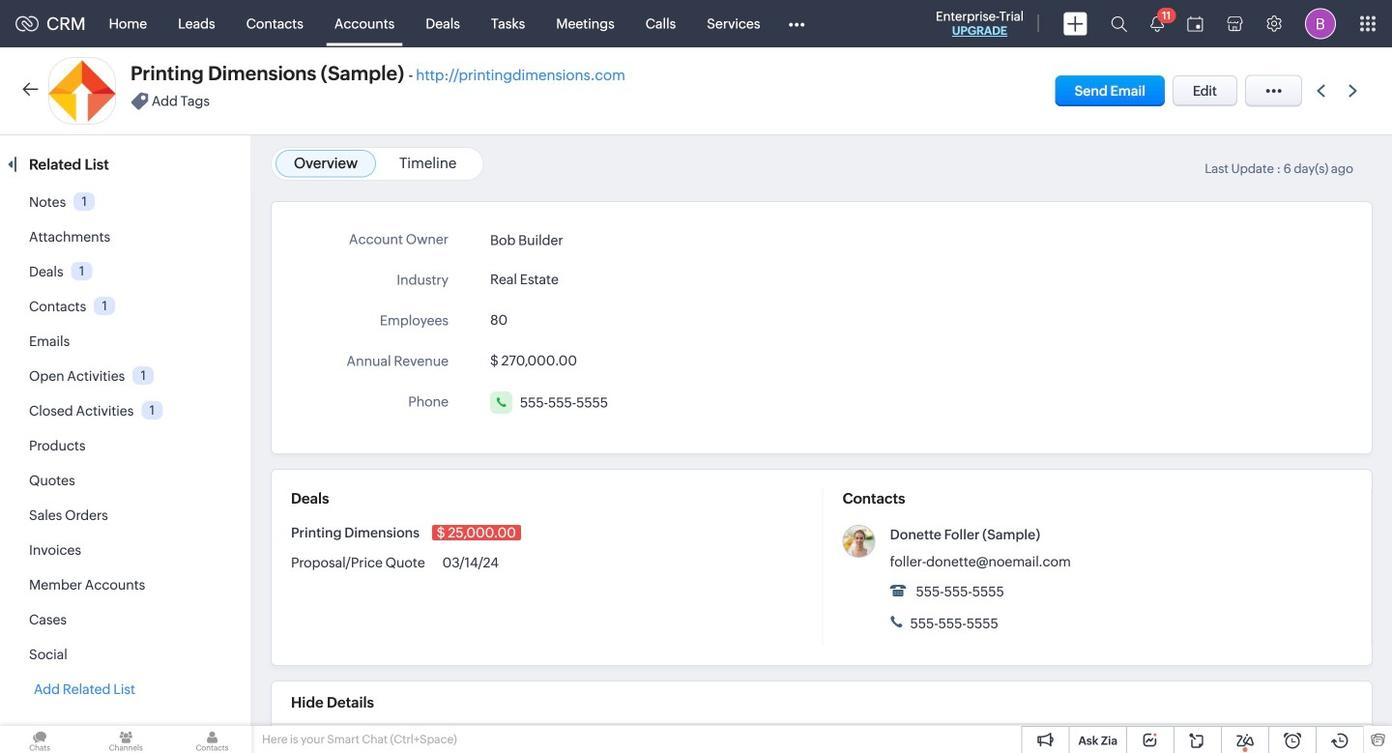 Task type: locate. For each thing, give the bounding box(es) containing it.
channels image
[[86, 726, 166, 753]]

create menu image
[[1064, 12, 1088, 35]]

chats image
[[0, 726, 79, 753]]

logo image
[[15, 16, 39, 31]]

previous record image
[[1317, 85, 1326, 97]]

search image
[[1111, 15, 1128, 32]]

search element
[[1100, 0, 1139, 47]]

calendar image
[[1188, 16, 1204, 31]]



Task type: describe. For each thing, give the bounding box(es) containing it.
next record image
[[1349, 85, 1362, 97]]

contacts image
[[173, 726, 252, 753]]

signals element
[[1139, 0, 1176, 47]]

profile element
[[1294, 0, 1348, 47]]

create menu element
[[1052, 0, 1100, 47]]

profile image
[[1306, 8, 1336, 39]]

Other Modules field
[[776, 8, 818, 39]]



Task type: vqa. For each thing, say whether or not it's contained in the screenshot.
Visits
no



